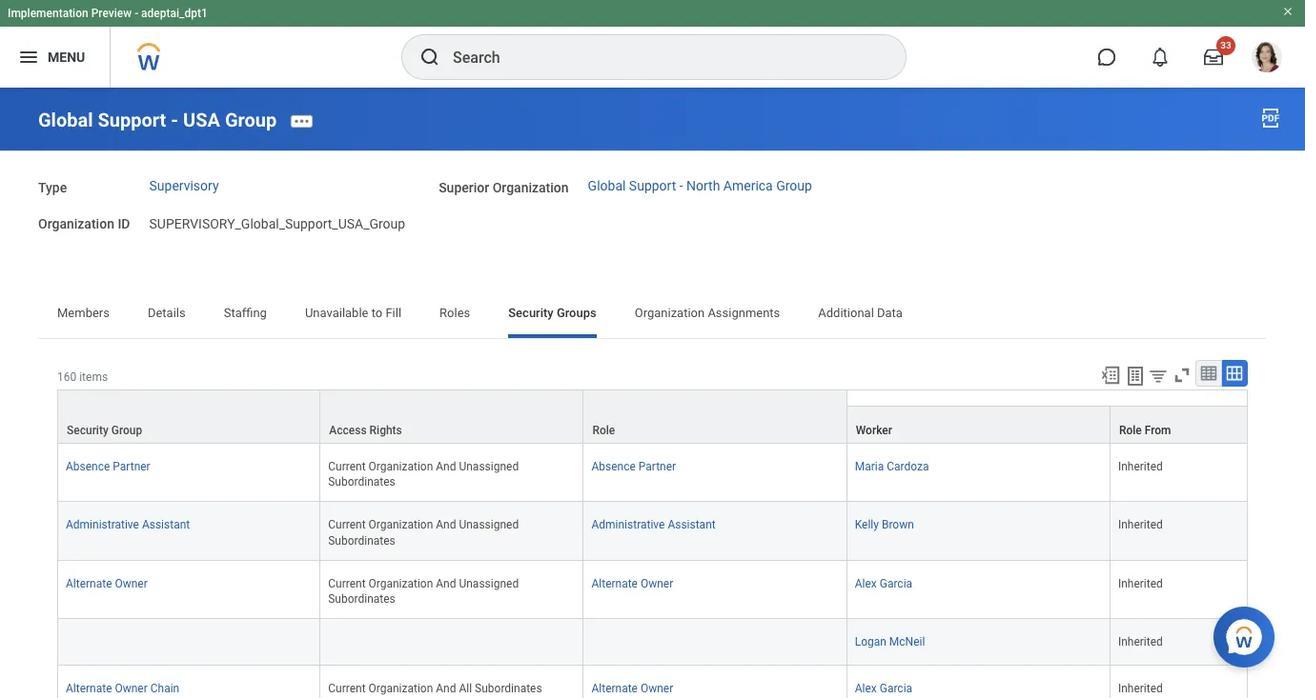 Task type: locate. For each thing, give the bounding box(es) containing it.
- left the north
[[679, 178, 683, 194]]

5 row from the top
[[57, 561, 1248, 619]]

3 current organization and unassigned subordinates from the top
[[328, 577, 522, 606]]

global support - usa group
[[38, 108, 277, 131]]

access rights
[[329, 424, 402, 438]]

3 current from the top
[[328, 577, 366, 591]]

1 horizontal spatial absence partner link
[[591, 457, 676, 474]]

absence partner for 2nd absence partner link from the right
[[66, 461, 150, 474]]

- left the usa at the top left of page
[[171, 108, 178, 131]]

3 cell from the left
[[584, 619, 847, 666]]

0 horizontal spatial global
[[38, 108, 93, 131]]

alex garcia for current organization and all subordinates
[[855, 682, 912, 696]]

3 inherited from the top
[[1118, 577, 1163, 591]]

id
[[118, 217, 130, 232]]

2 assistant from the left
[[668, 519, 716, 532]]

profile logan mcneil image
[[1252, 42, 1282, 76]]

1 horizontal spatial administrative assistant
[[591, 519, 716, 532]]

1 vertical spatial current organization and unassigned subordinates
[[328, 519, 522, 548]]

current for absence partner
[[328, 461, 366, 474]]

1 absence partner from the left
[[66, 461, 150, 474]]

support left the north
[[629, 178, 676, 194]]

1 and from the top
[[436, 461, 456, 474]]

logan
[[855, 636, 886, 649]]

1 horizontal spatial support
[[629, 178, 676, 194]]

0 horizontal spatial administrative
[[66, 519, 139, 532]]

1 horizontal spatial absence
[[591, 461, 636, 474]]

4 and from the top
[[436, 682, 456, 696]]

1 horizontal spatial -
[[171, 108, 178, 131]]

0 vertical spatial group
[[225, 108, 277, 131]]

2 administrative from the left
[[591, 519, 665, 532]]

search image
[[418, 46, 441, 69]]

unassigned for absence
[[459, 461, 519, 474]]

1 horizontal spatial security
[[508, 306, 554, 321]]

additional
[[818, 306, 874, 321]]

row containing logan mcneil
[[57, 619, 1248, 666]]

alex garcia link down logan mcneil
[[855, 679, 912, 696]]

0 vertical spatial unassigned
[[459, 461, 519, 474]]

alex down kelly
[[855, 577, 877, 591]]

1 horizontal spatial assistant
[[668, 519, 716, 532]]

4 current from the top
[[328, 682, 366, 696]]

2 row from the top
[[57, 406, 1248, 445]]

current organization and unassigned subordinates
[[328, 461, 522, 489], [328, 519, 522, 548], [328, 577, 522, 606]]

usa
[[183, 108, 220, 131]]

0 vertical spatial garcia
[[880, 577, 912, 591]]

assignments
[[708, 306, 780, 321]]

all
[[459, 682, 472, 696]]

maria cardoza
[[855, 461, 929, 474]]

unavailable to fill
[[305, 306, 401, 321]]

1 horizontal spatial global
[[588, 178, 626, 194]]

current for alternate owner chain
[[328, 682, 366, 696]]

owner
[[115, 577, 148, 591], [641, 577, 673, 591], [115, 682, 148, 696], [641, 682, 673, 696]]

1 absence from the left
[[66, 461, 110, 474]]

1 vertical spatial -
[[171, 108, 178, 131]]

2 vertical spatial -
[[679, 178, 683, 194]]

1 inherited from the top
[[1118, 461, 1163, 474]]

2 vertical spatial group
[[111, 424, 142, 438]]

table image
[[1199, 364, 1218, 383]]

0 horizontal spatial role
[[592, 424, 615, 438]]

worker
[[856, 424, 892, 438]]

alex
[[855, 577, 877, 591], [855, 682, 877, 696]]

subordinates
[[328, 476, 395, 489], [328, 534, 395, 548], [328, 593, 395, 606], [475, 682, 542, 696]]

1 unassigned from the top
[[459, 461, 519, 474]]

0 horizontal spatial group
[[111, 424, 142, 438]]

2 administrative assistant from the left
[[591, 519, 716, 532]]

global
[[38, 108, 93, 131], [588, 178, 626, 194]]

- for usa
[[171, 108, 178, 131]]

1 alex garcia from the top
[[855, 577, 912, 591]]

2 alex garcia from the top
[[855, 682, 912, 696]]

0 horizontal spatial absence partner link
[[66, 457, 150, 474]]

supervisory_global_support_usa_group
[[149, 217, 405, 232]]

from
[[1145, 424, 1171, 438]]

2 vertical spatial current organization and unassigned subordinates
[[328, 577, 522, 606]]

security
[[508, 306, 554, 321], [67, 424, 108, 438]]

Search Workday  search field
[[453, 36, 867, 78]]

1 horizontal spatial administrative
[[591, 519, 665, 532]]

menu button
[[0, 27, 110, 88]]

1 horizontal spatial absence partner
[[591, 461, 676, 474]]

absence partner link down role popup button
[[591, 457, 676, 474]]

notifications large image
[[1151, 48, 1170, 67]]

2 cell from the left
[[321, 619, 584, 666]]

current organization and unassigned subordinates for absence
[[328, 461, 522, 489]]

security down 160 items
[[67, 424, 108, 438]]

access rights button
[[321, 391, 583, 444]]

1 vertical spatial support
[[629, 178, 676, 194]]

north
[[686, 178, 720, 194]]

0 horizontal spatial partner
[[113, 461, 150, 474]]

4 inherited from the top
[[1118, 636, 1163, 649]]

logan mcneil
[[855, 636, 925, 649]]

row containing security group
[[57, 390, 1248, 445]]

- right preview
[[135, 7, 138, 20]]

current organization and all subordinates
[[328, 682, 542, 696]]

role from
[[1119, 424, 1171, 438]]

alex garcia for current organization and unassigned subordinates
[[855, 577, 912, 591]]

administrative assistant
[[66, 519, 190, 532], [591, 519, 716, 532]]

2 horizontal spatial group
[[776, 178, 812, 194]]

0 vertical spatial alex garcia link
[[855, 574, 912, 591]]

alex garcia up logan mcneil link at right
[[855, 577, 912, 591]]

superior organization
[[439, 180, 569, 195]]

role
[[592, 424, 615, 438], [1119, 424, 1142, 438]]

alternate owner link
[[66, 574, 148, 591], [591, 574, 673, 591], [591, 679, 673, 696]]

3 unassigned from the top
[[459, 577, 519, 591]]

partner down the security group on the bottom left
[[113, 461, 150, 474]]

access
[[329, 424, 367, 438]]

subordinates for administrative assistant
[[328, 534, 395, 548]]

security left groups
[[508, 306, 554, 321]]

rights
[[369, 424, 402, 438]]

3 and from the top
[[436, 577, 456, 591]]

inherited for absence partner
[[1118, 461, 1163, 474]]

and for alternate owner chain
[[436, 682, 456, 696]]

tab list containing members
[[38, 293, 1267, 339]]

partner down role popup button
[[639, 461, 676, 474]]

0 vertical spatial alex
[[855, 577, 877, 591]]

1 vertical spatial global
[[588, 178, 626, 194]]

alex garcia link
[[855, 574, 912, 591], [855, 679, 912, 696]]

alternate owner chain link
[[66, 679, 179, 696]]

1 vertical spatial alex garcia link
[[855, 679, 912, 696]]

1 vertical spatial unassigned
[[459, 519, 519, 532]]

1 vertical spatial security
[[67, 424, 108, 438]]

7 row from the top
[[57, 666, 1248, 699]]

1 garcia from the top
[[880, 577, 912, 591]]

export to worksheets image
[[1124, 365, 1147, 388]]

absence partner link down the security group on the bottom left
[[66, 457, 150, 474]]

absence
[[66, 461, 110, 474], [591, 461, 636, 474]]

0 horizontal spatial administrative assistant
[[66, 519, 190, 532]]

2 current organization and unassigned subordinates from the top
[[328, 519, 522, 548]]

and for administrative assistant
[[436, 519, 456, 532]]

1 partner from the left
[[113, 461, 150, 474]]

toolbar inside global support - usa group 'main content'
[[1092, 361, 1248, 390]]

1 vertical spatial alex
[[855, 682, 877, 696]]

garcia up logan mcneil link at right
[[880, 577, 912, 591]]

-
[[135, 7, 138, 20], [171, 108, 178, 131], [679, 178, 683, 194]]

security groups
[[508, 306, 597, 321]]

33
[[1220, 40, 1231, 51]]

unassigned
[[459, 461, 519, 474], [459, 519, 519, 532], [459, 577, 519, 591]]

garcia down logan mcneil
[[880, 682, 912, 696]]

row containing alternate owner chain
[[57, 666, 1248, 699]]

alternate owner
[[66, 577, 148, 591], [591, 577, 673, 591], [591, 682, 673, 696]]

2 administrative assistant link from the left
[[591, 515, 716, 532]]

2 horizontal spatial -
[[679, 178, 683, 194]]

1 alex from the top
[[855, 577, 877, 591]]

tab list
[[38, 293, 1267, 339]]

1 vertical spatial alex garcia
[[855, 682, 912, 696]]

4 row from the top
[[57, 503, 1248, 561]]

global support - usa group link
[[38, 108, 277, 131]]

1 role from the left
[[592, 424, 615, 438]]

0 vertical spatial security
[[508, 306, 554, 321]]

3 row from the top
[[57, 445, 1248, 503]]

0 horizontal spatial support
[[98, 108, 166, 131]]

2 inherited from the top
[[1118, 519, 1163, 532]]

logan mcneil link
[[855, 632, 925, 649]]

type
[[38, 180, 67, 195]]

assistant
[[142, 519, 190, 532], [668, 519, 716, 532]]

1 current organization and unassigned subordinates from the top
[[328, 461, 522, 489]]

0 horizontal spatial absence partner
[[66, 461, 150, 474]]

garcia
[[880, 577, 912, 591], [880, 682, 912, 696]]

group
[[225, 108, 277, 131], [776, 178, 812, 194], [111, 424, 142, 438]]

1 horizontal spatial group
[[225, 108, 277, 131]]

0 vertical spatial support
[[98, 108, 166, 131]]

organization id
[[38, 217, 130, 232]]

implementation
[[8, 7, 88, 20]]

supervisory
[[149, 178, 219, 194]]

support left the usa at the top left of page
[[98, 108, 166, 131]]

global support - north america group
[[588, 178, 812, 194]]

kelly brown link
[[855, 515, 914, 532]]

support
[[98, 108, 166, 131], [629, 178, 676, 194]]

and
[[436, 461, 456, 474], [436, 519, 456, 532], [436, 577, 456, 591], [436, 682, 456, 696]]

2 and from the top
[[436, 519, 456, 532]]

subordinates for alternate owner chain
[[475, 682, 542, 696]]

administrative assistant link
[[66, 515, 190, 532], [591, 515, 716, 532]]

2 vertical spatial unassigned
[[459, 577, 519, 591]]

toolbar
[[1092, 361, 1248, 390]]

alex garcia down logan mcneil
[[855, 682, 912, 696]]

1 current from the top
[[328, 461, 366, 474]]

1 vertical spatial garcia
[[880, 682, 912, 696]]

row containing worker
[[57, 406, 1248, 445]]

2 absence partner from the left
[[591, 461, 676, 474]]

2 unassigned from the top
[[459, 519, 519, 532]]

alternate
[[66, 577, 112, 591], [591, 577, 638, 591], [66, 682, 112, 696], [591, 682, 638, 696]]

role from button
[[1111, 407, 1247, 444]]

0 vertical spatial -
[[135, 7, 138, 20]]

160 items
[[57, 371, 108, 384]]

administrative assistant for first "administrative assistant" link
[[66, 519, 190, 532]]

role for role
[[592, 424, 615, 438]]

roles
[[440, 306, 470, 321]]

1 assistant from the left
[[142, 519, 190, 532]]

2 alex from the top
[[855, 682, 877, 696]]

1 horizontal spatial administrative assistant link
[[591, 515, 716, 532]]

administrative
[[66, 519, 139, 532], [591, 519, 665, 532]]

absence partner
[[66, 461, 150, 474], [591, 461, 676, 474]]

row
[[57, 390, 1248, 445], [57, 406, 1248, 445], [57, 445, 1248, 503], [57, 503, 1248, 561], [57, 561, 1248, 619], [57, 619, 1248, 666], [57, 666, 1248, 699]]

partner
[[113, 461, 150, 474], [639, 461, 676, 474]]

inherited for administrative assistant
[[1118, 519, 1163, 532]]

security inside tab list
[[508, 306, 554, 321]]

0 horizontal spatial absence
[[66, 461, 110, 474]]

cell
[[57, 619, 321, 666], [321, 619, 584, 666], [584, 619, 847, 666]]

security inside "popup button"
[[67, 424, 108, 438]]

2 alex garcia link from the top
[[855, 679, 912, 696]]

6 row from the top
[[57, 619, 1248, 666]]

0 vertical spatial alex garcia
[[855, 577, 912, 591]]

2 garcia from the top
[[880, 682, 912, 696]]

1 row from the top
[[57, 390, 1248, 445]]

1 vertical spatial group
[[776, 178, 812, 194]]

alex garcia link down kelly brown
[[855, 574, 912, 591]]

alex garcia link for current organization and unassigned subordinates
[[855, 574, 912, 591]]

maria cardoza link
[[855, 457, 929, 474]]

1 alex garcia link from the top
[[855, 574, 912, 591]]

1 horizontal spatial role
[[1119, 424, 1142, 438]]

kelly
[[855, 519, 879, 532]]

0 horizontal spatial assistant
[[142, 519, 190, 532]]

role button
[[584, 391, 846, 444]]

0 horizontal spatial security
[[67, 424, 108, 438]]

organization assignments
[[635, 306, 780, 321]]

alex down logan
[[855, 682, 877, 696]]

organization
[[493, 180, 569, 195], [38, 217, 114, 232], [635, 306, 705, 321], [368, 461, 433, 474], [368, 519, 433, 532], [368, 577, 433, 591], [368, 682, 433, 696]]

administrative for first "administrative assistant" link
[[66, 519, 139, 532]]

5 inherited from the top
[[1118, 682, 1163, 696]]

2 partner from the left
[[639, 461, 676, 474]]

- inside menu banner
[[135, 7, 138, 20]]

menu banner
[[0, 0, 1305, 88]]

1 administrative assistant from the left
[[66, 519, 190, 532]]

absence partner link
[[66, 457, 150, 474], [591, 457, 676, 474]]

alex garcia
[[855, 577, 912, 591], [855, 682, 912, 696]]

to
[[371, 306, 382, 321]]

administrative for 2nd "administrative assistant" link from the left
[[591, 519, 665, 532]]

0 horizontal spatial -
[[135, 7, 138, 20]]

group inside "popup button"
[[111, 424, 142, 438]]

kelly brown
[[855, 519, 914, 532]]

2 current from the top
[[328, 519, 366, 532]]

fill
[[386, 306, 401, 321]]

inherited
[[1118, 461, 1163, 474], [1118, 519, 1163, 532], [1118, 577, 1163, 591], [1118, 636, 1163, 649], [1118, 682, 1163, 696]]

0 horizontal spatial administrative assistant link
[[66, 515, 190, 532]]

2 role from the left
[[1119, 424, 1142, 438]]

2 absence from the left
[[591, 461, 636, 474]]

mcneil
[[889, 636, 925, 649]]

1 horizontal spatial partner
[[639, 461, 676, 474]]

staffing
[[224, 306, 267, 321]]

0 vertical spatial current organization and unassigned subordinates
[[328, 461, 522, 489]]

current organization and unassigned subordinates for alternate
[[328, 577, 522, 606]]

0 vertical spatial global
[[38, 108, 93, 131]]

1 administrative from the left
[[66, 519, 139, 532]]

global for global support - usa group
[[38, 108, 93, 131]]

current
[[328, 461, 366, 474], [328, 519, 366, 532], [328, 577, 366, 591], [328, 682, 366, 696]]



Task type: vqa. For each thing, say whether or not it's contained in the screenshot.
by
no



Task type: describe. For each thing, give the bounding box(es) containing it.
and for absence partner
[[436, 461, 456, 474]]

unassigned for alternate
[[459, 577, 519, 591]]

inbox large image
[[1204, 48, 1223, 67]]

alternate for current organization and unassigned subordinates's alternate owner link
[[591, 577, 638, 591]]

security group button
[[58, 391, 320, 444]]

alternate owner link for current organization and all subordinates
[[591, 679, 673, 696]]

assistant for 2nd "administrative assistant" link from the left
[[668, 519, 716, 532]]

current organization and unassigned subordinates for administrative
[[328, 519, 522, 548]]

supervisory link
[[149, 178, 219, 194]]

additional data
[[818, 306, 903, 321]]

administrative assistant for 2nd "administrative assistant" link from the left
[[591, 519, 716, 532]]

absence partner for 2nd absence partner link from left
[[591, 461, 676, 474]]

subordinates for absence partner
[[328, 476, 395, 489]]

- for north
[[679, 178, 683, 194]]

alternate owner chain
[[66, 682, 179, 696]]

adeptai_dpt1
[[141, 7, 208, 20]]

current for administrative assistant
[[328, 519, 366, 532]]

groups
[[557, 306, 597, 321]]

support for usa
[[98, 108, 166, 131]]

current for alternate owner
[[328, 577, 366, 591]]

tab list inside global support - usa group 'main content'
[[38, 293, 1267, 339]]

security group
[[67, 424, 142, 438]]

export to excel image
[[1100, 365, 1121, 386]]

role for role from
[[1119, 424, 1142, 438]]

items
[[79, 371, 108, 384]]

members
[[57, 306, 110, 321]]

33 button
[[1193, 36, 1235, 78]]

support for north
[[629, 178, 676, 194]]

partner for 2nd absence partner link from left
[[639, 461, 676, 474]]

alternate for current organization and all subordinates's alternate owner link
[[591, 682, 638, 696]]

row containing administrative assistant
[[57, 503, 1248, 561]]

justify image
[[17, 46, 40, 69]]

row containing alternate owner
[[57, 561, 1248, 619]]

1 cell from the left
[[57, 619, 321, 666]]

partner for 2nd absence partner link from the right
[[113, 461, 150, 474]]

160
[[57, 371, 76, 384]]

inherited for alternate owner chain
[[1118, 682, 1163, 696]]

global for global support - north america group
[[588, 178, 626, 194]]

alex for current organization and all subordinates
[[855, 682, 877, 696]]

row containing absence partner
[[57, 445, 1248, 503]]

alternate owner for current organization and unassigned subordinates
[[591, 577, 673, 591]]

absence for 2nd absence partner link from left
[[591, 461, 636, 474]]

alternate owner for current organization and all subordinates
[[591, 682, 673, 696]]

alex for current organization and unassigned subordinates
[[855, 577, 877, 591]]

fullscreen image
[[1172, 365, 1193, 386]]

2 absence partner link from the left
[[591, 457, 676, 474]]

worker button
[[847, 407, 1110, 444]]

security for security group
[[67, 424, 108, 438]]

select to filter grid data image
[[1148, 366, 1169, 386]]

chain
[[150, 682, 179, 696]]

1 administrative assistant link from the left
[[66, 515, 190, 532]]

alternate owner link for current organization and unassigned subordinates
[[591, 574, 673, 591]]

superior
[[439, 180, 489, 195]]

garcia for current organization and unassigned subordinates
[[880, 577, 912, 591]]

america
[[723, 178, 773, 194]]

global support - usa group main content
[[0, 88, 1305, 699]]

unassigned for administrative
[[459, 519, 519, 532]]

cardoza
[[887, 461, 929, 474]]

1 absence partner link from the left
[[66, 457, 150, 474]]

subordinates for alternate owner
[[328, 593, 395, 606]]

maria
[[855, 461, 884, 474]]

- for adeptai_dpt1
[[135, 7, 138, 20]]

close environment banner image
[[1282, 6, 1294, 17]]

brown
[[882, 519, 914, 532]]

menu
[[48, 49, 85, 64]]

garcia for current organization and all subordinates
[[880, 682, 912, 696]]

view printable version (pdf) image
[[1259, 107, 1282, 130]]

expand table image
[[1225, 364, 1244, 383]]

details
[[148, 306, 186, 321]]

data
[[877, 306, 903, 321]]

unavailable
[[305, 306, 368, 321]]

implementation preview -   adeptai_dpt1
[[8, 7, 208, 20]]

global support - north america group link
[[588, 178, 812, 194]]

preview
[[91, 7, 132, 20]]

inherited for alternate owner
[[1118, 577, 1163, 591]]

alex garcia link for current organization and all subordinates
[[855, 679, 912, 696]]

security for security groups
[[508, 306, 554, 321]]

assistant for first "administrative assistant" link
[[142, 519, 190, 532]]

absence for 2nd absence partner link from the right
[[66, 461, 110, 474]]

alternate for alternate owner chain link
[[66, 682, 112, 696]]

and for alternate owner
[[436, 577, 456, 591]]



